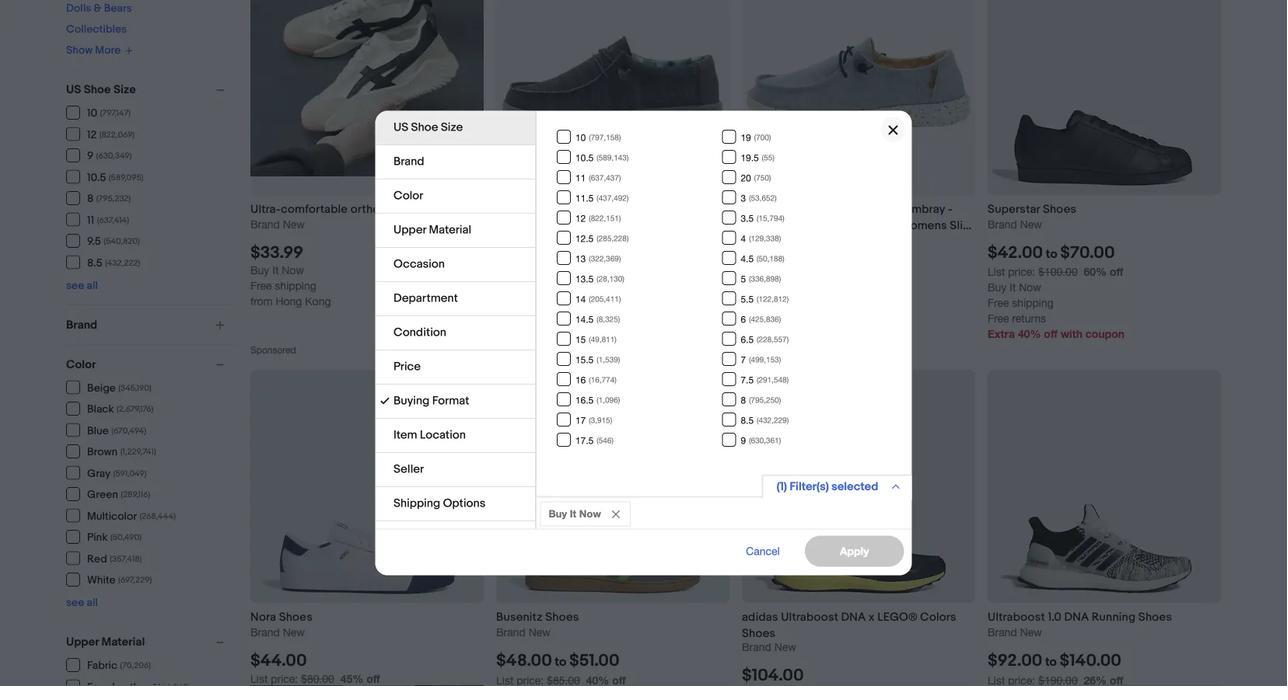 Task type: describe. For each thing, give the bounding box(es) containing it.
slip inside hey dude men's wally sox charcoal | men's shoes | men's slip on loafers | light brand new
[[607, 219, 628, 233]]

(795,250)
[[749, 395, 781, 404]]

(122,812)
[[757, 294, 789, 303]]

on inside hey dude women's wendy chambray - white blue | womens shoes | womens slip on
[[742, 235, 756, 249]]

red
[[87, 553, 107, 566]]

16.5 (1,096)
[[575, 395, 620, 405]]

new inside adidas ultraboost dna x lego® colors shoes brand new
[[775, 642, 797, 654]]

19.5
[[741, 152, 759, 163]]

dude for men's
[[520, 203, 549, 217]]

direct from heydude text field for $41.97
[[496, 325, 626, 340]]

17 (3,915)
[[575, 415, 612, 426]]

colors
[[920, 611, 957, 625]]

12 for 12 (822,069)
[[87, 128, 97, 142]]

0 horizontal spatial 4
[[741, 233, 746, 244]]

1 vertical spatial men's
[[573, 219, 605, 233]]

direct from heydude text field for $27.28
[[742, 325, 872, 340]]

brand inside busenitz shoes brand new
[[496, 627, 526, 640]]

11 (637,437)
[[575, 172, 621, 183]]

shoes inside superstar shoes brand new
[[1043, 203, 1077, 217]]

(546)
[[596, 436, 613, 445]]

slip inside hey dude women's wendy chambray - white blue | womens shoes | womens slip on
[[950, 219, 970, 233]]

all for color
[[87, 597, 98, 610]]

shoes inside adidas ultraboost dna x lego® colors shoes brand new
[[742, 628, 776, 642]]

14.5
[[575, 314, 593, 325]]

ultraboost 1.0 dna running shoes image
[[988, 370, 1221, 604]]

coupon
[[1086, 328, 1125, 341]]

(50,490)
[[110, 533, 142, 543]]

now inside $33.99 buy it now free shipping from hong kong
[[282, 264, 304, 277]]

shoes inside ultraboost 1.0 dna running shoes brand new
[[1139, 611, 1173, 625]]

(2,679,176)
[[117, 405, 154, 415]]

on inside hey dude men's wally sox charcoal | men's shoes | men's slip on loafers | light brand new
[[631, 219, 644, 233]]

8.5 for 8.5 (432,222)
[[87, 257, 102, 270]]

now inside $42.00 to $70.00 list price: $100.00 60% off buy it now free shipping free returns extra 40% off with coupon
[[1019, 281, 1042, 294]]

1.0
[[1048, 611, 1062, 625]]

it inside dialog
[[570, 508, 577, 520]]

11 for 11 (637,437)
[[575, 172, 586, 183]]

40%
[[1018, 328, 1041, 341]]

8.5 (432,229)
[[741, 415, 789, 426]]

$27.28
[[742, 258, 792, 278]]

$27.28 was: $38.97 buy it now free 4 day shipping direct from heydude
[[742, 258, 872, 339]]

| up light on the right
[[693, 203, 696, 217]]

12 (822,069)
[[87, 128, 135, 142]]

fabric (70,206)
[[87, 660, 151, 673]]

ultra-comfortable orthopedic shoes image
[[250, 0, 484, 177]]

3
[[741, 192, 746, 203]]

shoes inside hey dude men's wally sox charcoal | men's shoes | men's slip on loafers | light brand new
[[531, 219, 565, 233]]

collectibles
[[66, 23, 127, 36]]

nora
[[250, 611, 276, 625]]

hey dude women's wendy chambray - white blue | womens shoes | womens slip on
[[742, 203, 970, 249]]

9 (630,349)
[[87, 150, 132, 163]]

charcoal
[[641, 203, 690, 217]]

was: for $41.97
[[496, 279, 520, 292]]

sox
[[618, 203, 638, 217]]

(630,361)
[[749, 436, 781, 445]]

filter applied image
[[380, 396, 389, 406]]

superstar shoes image
[[988, 0, 1221, 195]]

loafers
[[647, 219, 687, 233]]

shoe for us shoe size dropdown button
[[84, 83, 111, 97]]

hey for hey dude women's wendy chambray - white blue | womens shoes | womens slip on
[[742, 203, 763, 217]]

price
[[393, 360, 421, 374]]

black
[[87, 403, 114, 417]]

day
[[777, 310, 796, 323]]

to for $48.00
[[555, 655, 567, 670]]

$59.95
[[523, 279, 557, 292]]

| down chambray
[[895, 219, 897, 233]]

pink (50,490)
[[87, 532, 142, 545]]

hey dude men's wally sox charcoal | men's shoes | men's slip on loafers | light image
[[496, 0, 730, 195]]

9 for 9 (630,349)
[[87, 150, 93, 163]]

(589,143)
[[596, 153, 629, 162]]

ultra-
[[250, 203, 281, 217]]

(637,437)
[[589, 173, 621, 182]]

$100.00
[[1039, 266, 1078, 279]]

it inside $42.00 to $70.00 list price: $100.00 60% off buy it now free shipping free returns extra 40% off with coupon
[[1010, 281, 1016, 294]]

options
[[443, 497, 485, 511]]

it inside $33.99 buy it now free shipping from hong kong
[[272, 264, 279, 277]]

(425,836)
[[749, 314, 781, 323]]

remove filter - buying format - buy it now image
[[612, 511, 620, 519]]

dolls & bears collectibles
[[66, 2, 132, 36]]

17
[[575, 415, 586, 426]]

(540,820)
[[104, 237, 140, 247]]

was: for $27.28
[[742, 279, 766, 292]]

from for $41.97
[[545, 326, 570, 339]]

ultraboost inside adidas ultraboost dna x lego® colors shoes brand new
[[781, 611, 839, 625]]

8 for 8 (795,232)
[[87, 193, 94, 206]]

show more button
[[66, 44, 133, 57]]

(1,229,741)
[[120, 448, 156, 458]]

(289,116)
[[121, 490, 150, 501]]

16.5
[[575, 395, 593, 405]]

color inside tab list
[[393, 189, 423, 203]]

17.5 (546)
[[575, 435, 613, 446]]

(499,153)
[[749, 355, 781, 364]]

now inside $27.28 was: $38.97 buy it now free 4 day shipping direct from heydude
[[773, 295, 796, 307]]

8.5 for 8.5 (432,229)
[[741, 415, 754, 426]]

free inside $33.99 buy it now free shipping from hong kong
[[250, 280, 272, 293]]

(228,557)
[[757, 335, 789, 344]]

brand inside ultra-comfortable orthopedic shoes brand new
[[250, 218, 280, 231]]

12 (822,151)
[[575, 213, 621, 223]]

white inside hey dude women's wendy chambray - white blue | womens shoes | womens slip on
[[742, 219, 773, 233]]

beige
[[87, 382, 116, 395]]

it inside $27.28 was: $38.97 buy it now free 4 day shipping direct from heydude
[[764, 295, 770, 307]]

all for us shoe size
[[87, 279, 98, 293]]

see all for color
[[66, 597, 98, 610]]

13.5 (28,130)
[[575, 273, 624, 284]]

0 vertical spatial men's
[[552, 203, 584, 217]]

15
[[575, 334, 586, 345]]

gray (591,049)
[[87, 468, 147, 481]]

60%
[[1084, 266, 1107, 279]]

returns
[[1012, 312, 1046, 325]]

14
[[575, 293, 586, 304]]

-
[[948, 203, 953, 217]]

0 horizontal spatial white
[[87, 575, 116, 588]]

condition
[[393, 326, 446, 340]]

5
[[741, 273, 746, 284]]

collectibles link
[[66, 23, 127, 36]]

$48.00 to $51.00
[[496, 651, 620, 672]]

fabric
[[87, 660, 117, 673]]

4.5
[[741, 253, 754, 264]]

from for $27.28
[[791, 326, 815, 339]]

5.5 (122,812)
[[741, 293, 789, 304]]

&
[[94, 2, 102, 15]]

$38.97
[[769, 279, 802, 292]]

12.5 (285,228)
[[575, 233, 629, 244]]

red (357,418)
[[87, 553, 142, 566]]

now left "remove filter - buying format - buy it now" "icon"
[[579, 508, 601, 520]]

1 vertical spatial us
[[393, 120, 408, 134]]

shoes inside hey dude women's wendy chambray - white blue | womens shoes | womens slip on
[[858, 219, 892, 233]]

3.5
[[741, 213, 754, 223]]

12.5
[[575, 233, 593, 244]]

list inside $42.00 to $70.00 list price: $100.00 60% off buy it now free shipping free returns extra 40% off with coupon
[[988, 266, 1005, 279]]

buy inside dialog
[[549, 508, 567, 520]]

$140.00
[[1060, 651, 1122, 672]]

off left 'with'
[[1044, 328, 1058, 341]]

15 (49,811)
[[575, 334, 616, 345]]

shipping inside $27.28 was: $38.97 buy it now free 4 day shipping direct from heydude
[[799, 310, 843, 323]]

3.5 (15,794)
[[741, 213, 784, 223]]

us shoe size for tab list containing us shoe size
[[393, 120, 463, 134]]

0 horizontal spatial us
[[66, 83, 81, 97]]

(750)
[[754, 173, 771, 182]]

brand inside superstar shoes brand new
[[988, 218, 1017, 231]]

10.5 for 10.5 (589,095)
[[87, 171, 106, 184]]

$92.00 to $140.00
[[988, 651, 1122, 672]]

| left light on the right
[[689, 219, 692, 233]]

now inside $41.97 was: $59.95 30% off buy it now free shipping direct from heydude
[[528, 295, 550, 307]]

| down women's
[[802, 219, 805, 233]]

new up (50,188)
[[775, 233, 797, 246]]

13
[[575, 253, 586, 264]]

(822,151)
[[589, 213, 621, 222]]

occasion
[[393, 257, 445, 271]]

shipping inside $41.97 was: $59.95 30% off buy it now free shipping direct from heydude
[[521, 310, 562, 323]]

shipping options
[[393, 497, 485, 511]]

ultraboost inside ultraboost 1.0 dna running shoes brand new
[[988, 611, 1045, 625]]

selected
[[832, 480, 879, 494]]

10 for 10 (797,158)
[[575, 132, 586, 143]]

more
[[95, 44, 121, 57]]

4 inside $27.28 was: $38.97 buy it now free 4 day shipping direct from heydude
[[768, 310, 774, 323]]

buy inside $33.99 buy it now free shipping from hong kong
[[250, 264, 269, 277]]

dna for running
[[1065, 611, 1089, 625]]

to for $92.00
[[1046, 655, 1057, 670]]

heydude for $41.97
[[573, 326, 626, 339]]

see for color
[[66, 597, 84, 610]]

3 (53,652)
[[741, 192, 777, 203]]

upper inside tab list
[[393, 223, 426, 237]]



Task type: locate. For each thing, give the bounding box(es) containing it.
hey dude women's wendy chambray - white blue | womens shoes | womens slip on heading
[[742, 203, 972, 249]]

8.5 down 9.5
[[87, 257, 102, 270]]

ultra-comfortable orthopedic shoes heading
[[250, 203, 447, 217]]

off up 14 (205,411)
[[589, 279, 602, 292]]

material inside tab list
[[429, 223, 471, 237]]

2 ultraboost from the left
[[988, 611, 1045, 625]]

blue
[[776, 219, 800, 233], [87, 425, 109, 438]]

brand down nora
[[250, 627, 280, 640]]

1 vertical spatial blue
[[87, 425, 109, 438]]

orthopedic
[[351, 203, 412, 217]]

to inside $92.00 to $140.00
[[1046, 655, 1057, 670]]

1 horizontal spatial dna
[[1065, 611, 1089, 625]]

adidas ultraboost dna x lego® colors shoes heading
[[742, 611, 957, 642]]

(50,188)
[[757, 254, 784, 263]]

shoe for tab list containing us shoe size
[[411, 120, 438, 134]]

shoes right nora
[[279, 611, 313, 625]]

$104.00
[[742, 666, 804, 686]]

upper material down shoes
[[393, 223, 471, 237]]

1 vertical spatial 10
[[575, 132, 586, 143]]

size inside tab list
[[441, 120, 463, 134]]

see all down the white (697,229)
[[66, 597, 98, 610]]

hey dude women's wendy chambray - white blue | womens shoes | womens slip on image
[[742, 0, 976, 195]]

$42.00 to $70.00 list price: $100.00 60% off buy it now free shipping free returns extra 40% off with coupon
[[988, 243, 1125, 341]]

(268,444)
[[140, 512, 176, 522]]

seller
[[393, 462, 424, 476]]

upper material
[[393, 223, 471, 237], [66, 636, 145, 650]]

1 horizontal spatial 4
[[768, 310, 774, 323]]

0 vertical spatial upper
[[393, 223, 426, 237]]

1 horizontal spatial was:
[[742, 279, 766, 292]]

0 vertical spatial list
[[988, 266, 1005, 279]]

ultra-comfortable orthopedic shoes brand new
[[250, 203, 447, 231]]

11 (637,414)
[[87, 214, 129, 227]]

12 left (822,069)
[[87, 128, 97, 142]]

see all down 8.5 (432,222)
[[66, 279, 98, 293]]

green
[[87, 489, 118, 502]]

list
[[988, 266, 1005, 279], [250, 673, 268, 686]]

from left 15
[[545, 326, 570, 339]]

multicolor (268,444)
[[87, 510, 176, 524]]

new inside nora shoes brand new
[[283, 627, 305, 640]]

brand up $92.00
[[988, 627, 1017, 640]]

(1) filter(s) selected button
[[762, 475, 912, 498]]

1 womens from the left
[[808, 219, 855, 233]]

1 ultraboost from the left
[[781, 611, 839, 625]]

new inside superstar shoes brand new
[[1020, 218, 1042, 231]]

list down $42.00
[[988, 266, 1005, 279]]

blue down black
[[87, 425, 109, 438]]

new down nora shoes heading
[[283, 627, 305, 640]]

None text field
[[988, 266, 1078, 279], [496, 279, 557, 292], [742, 279, 802, 292], [250, 673, 334, 686], [496, 674, 580, 687], [988, 674, 1078, 687], [988, 266, 1078, 279], [496, 279, 557, 292], [742, 279, 802, 292], [250, 673, 334, 686], [496, 674, 580, 687], [988, 674, 1078, 687]]

1 horizontal spatial womens
[[900, 219, 947, 233]]

shoes inside nora shoes brand new
[[279, 611, 313, 625]]

location
[[420, 428, 466, 442]]

0 horizontal spatial slip
[[607, 219, 628, 233]]

1 horizontal spatial blue
[[776, 219, 800, 233]]

0 vertical spatial see all
[[66, 279, 98, 293]]

0 horizontal spatial heydude
[[573, 326, 626, 339]]

1 vertical spatial on
[[742, 235, 756, 249]]

1 horizontal spatial ultraboost
[[988, 611, 1045, 625]]

direct from heydude text field up 15.5 on the bottom left of page
[[496, 325, 626, 340]]

on up 4.5
[[742, 235, 756, 249]]

0 horizontal spatial price:
[[271, 673, 298, 686]]

0 vertical spatial size
[[113, 83, 136, 97]]

1 dude from the left
[[520, 203, 549, 217]]

11.5
[[575, 192, 593, 203]]

13 (322,369)
[[575, 253, 621, 264]]

0 horizontal spatial direct from heydude text field
[[496, 325, 626, 340]]

1 vertical spatial all
[[87, 597, 98, 610]]

1 was: from the left
[[496, 279, 520, 292]]

price: down $42.00
[[1008, 266, 1036, 279]]

(1) filter(s) selected
[[777, 480, 879, 494]]

0 horizontal spatial blue
[[87, 425, 109, 438]]

4 (129,338)
[[741, 233, 781, 244]]

1 direct from the left
[[511, 326, 542, 339]]

buy inside $41.97 was: $59.95 30% off buy it now free shipping direct from heydude
[[496, 295, 515, 307]]

show more
[[66, 44, 121, 57]]

all down 8.5 (432,222)
[[87, 279, 98, 293]]

buy down $42.00
[[988, 281, 1007, 294]]

0 vertical spatial see all button
[[66, 279, 98, 293]]

new inside busenitz shoes brand new
[[529, 627, 551, 640]]

now down $33.99
[[282, 264, 304, 277]]

brand down ultra-
[[250, 218, 280, 231]]

nora shoes image
[[250, 370, 484, 604]]

heydude inside $27.28 was: $38.97 buy it now free 4 day shipping direct from heydude
[[818, 326, 872, 339]]

10.5 down 10 (797,158)
[[575, 152, 593, 163]]

price: inside $44.00 list price: $80.00 45% off
[[271, 673, 298, 686]]

1 see from the top
[[66, 279, 84, 293]]

0 vertical spatial 10
[[87, 107, 97, 120]]

pink
[[87, 532, 108, 545]]

was: down $41.97
[[496, 279, 520, 292]]

0 horizontal spatial 12
[[87, 128, 97, 142]]

2 slip from the left
[[950, 219, 970, 233]]

free inside $27.28 was: $38.97 buy it now free 4 day shipping direct from heydude
[[742, 310, 765, 323]]

$44.00
[[250, 651, 307, 672]]

dude down (53,652) at right
[[766, 203, 795, 217]]

dna right 1.0
[[1065, 611, 1089, 625]]

11.5 (437,492)
[[575, 192, 629, 203]]

show
[[66, 44, 93, 57]]

brand down busenitz at bottom
[[496, 627, 526, 640]]

it down $42.00
[[1010, 281, 1016, 294]]

ultraboost
[[781, 611, 839, 625], [988, 611, 1045, 625]]

heydude inside $41.97 was: $59.95 30% off buy it now free shipping direct from heydude
[[573, 326, 626, 339]]

0 vertical spatial price:
[[1008, 266, 1036, 279]]

1 vertical spatial upper material
[[66, 636, 145, 650]]

see all button down the white (697,229)
[[66, 597, 98, 610]]

now up returns
[[1019, 281, 1042, 294]]

1 hey from the left
[[496, 203, 517, 217]]

nora shoes heading
[[250, 611, 313, 625]]

1 horizontal spatial color
[[393, 189, 423, 203]]

color
[[393, 189, 423, 203], [66, 358, 96, 372]]

comfortable
[[281, 203, 348, 217]]

1 vertical spatial see all button
[[66, 597, 98, 610]]

1 heydude from the left
[[573, 326, 626, 339]]

x
[[869, 611, 875, 625]]

0 vertical spatial see
[[66, 279, 84, 293]]

(1,096)
[[596, 395, 620, 404]]

new inside ultraboost 1.0 dna running shoes brand new
[[1020, 627, 1042, 640]]

was: up 5.5
[[742, 279, 766, 292]]

15.5 (1,539)
[[575, 354, 620, 365]]

2 all from the top
[[87, 597, 98, 610]]

new right men's
[[529, 233, 551, 246]]

shipping up returns
[[1012, 297, 1054, 310]]

to inside $48.00 to $51.00
[[555, 655, 567, 670]]

dude inside hey dude women's wendy chambray - white blue | womens shoes | womens slip on
[[766, 203, 795, 217]]

superstar shoes link
[[988, 201, 1221, 218]]

hey
[[496, 203, 517, 217], [742, 203, 763, 217]]

0 horizontal spatial material
[[101, 636, 145, 650]]

buy inside $27.28 was: $38.97 buy it now free 4 day shipping direct from heydude
[[742, 295, 761, 307]]

off inside $41.97 was: $59.95 30% off buy it now free shipping direct from heydude
[[589, 279, 602, 292]]

0 horizontal spatial upper material
[[66, 636, 145, 650]]

tab
[[375, 522, 536, 556]]

2 direct from the left
[[757, 326, 788, 339]]

10 left (797,147)
[[87, 107, 97, 120]]

apply
[[840, 545, 869, 558]]

1 horizontal spatial dude
[[766, 203, 795, 217]]

off right 60%
[[1110, 266, 1124, 279]]

buy it now
[[549, 508, 601, 520]]

shoes right busenitz at bottom
[[546, 611, 579, 625]]

19.5 (55)
[[741, 152, 774, 163]]

shipping inside $42.00 to $70.00 list price: $100.00 60% off buy it now free shipping free returns extra 40% off with coupon
[[1012, 297, 1054, 310]]

0 horizontal spatial 8.5
[[87, 257, 102, 270]]

4 down 3.5
[[741, 233, 746, 244]]

1 direct from heydude text field from the left
[[496, 325, 626, 340]]

see all button for color
[[66, 597, 98, 610]]

(322,369)
[[589, 254, 621, 263]]

dolls & bears link
[[66, 2, 132, 15]]

10.5 up 8 (795,232)
[[87, 171, 106, 184]]

1 horizontal spatial 12
[[575, 213, 586, 223]]

white down the red at bottom left
[[87, 575, 116, 588]]

(49,811)
[[589, 335, 616, 344]]

2 dude from the left
[[766, 203, 795, 217]]

1 vertical spatial 8
[[741, 395, 746, 405]]

size for tab list containing us shoe size
[[441, 120, 463, 134]]

1 horizontal spatial direct from heydude text field
[[742, 325, 872, 340]]

shoes right men's
[[531, 219, 565, 233]]

womens down women's
[[808, 219, 855, 233]]

see all button down 8.5 (432,222)
[[66, 279, 98, 293]]

6 (425,836)
[[741, 314, 781, 325]]

0 horizontal spatial upper
[[66, 636, 99, 650]]

(291,548)
[[757, 375, 789, 384]]

shoes right superstar
[[1043, 203, 1077, 217]]

10 left '(797,158)'
[[575, 132, 586, 143]]

dude for blue
[[766, 203, 795, 217]]

1 horizontal spatial 11
[[575, 172, 586, 183]]

hey dude men's wally sox charcoal | men's shoes | men's slip on loafers | light heading
[[496, 203, 722, 233]]

to inside $42.00 to $70.00 list price: $100.00 60% off buy it now free shipping free returns extra 40% off with coupon
[[1046, 247, 1058, 262]]

list inside $44.00 list price: $80.00 45% off
[[250, 673, 268, 686]]

dna for x
[[841, 611, 866, 625]]

shoes down wendy
[[858, 219, 892, 233]]

material up fabric (70,206) on the left bottom of the page
[[101, 636, 145, 650]]

men's down wally
[[573, 219, 605, 233]]

shipping down $59.95
[[521, 310, 562, 323]]

1 horizontal spatial white
[[742, 219, 773, 233]]

ultraboost 1.0 dna running shoes heading
[[988, 611, 1173, 625]]

8.5
[[87, 257, 102, 270], [741, 415, 754, 426]]

shoes right the running
[[1139, 611, 1173, 625]]

11 up 9.5
[[87, 214, 94, 227]]

2 womens from the left
[[900, 219, 947, 233]]

0 vertical spatial 11
[[575, 172, 586, 183]]

direct for $41.97
[[511, 326, 542, 339]]

was: inside $41.97 was: $59.95 30% off buy it now free shipping direct from heydude
[[496, 279, 520, 292]]

0 horizontal spatial womens
[[808, 219, 855, 233]]

free inside $41.97 was: $59.95 30% off buy it now free shipping direct from heydude
[[496, 310, 518, 323]]

1 vertical spatial price:
[[271, 673, 298, 686]]

nora shoes link
[[250, 610, 484, 626]]

blue up (129,338)
[[776, 219, 800, 233]]

slip down '-'
[[950, 219, 970, 233]]

0 horizontal spatial was:
[[496, 279, 520, 292]]

0 vertical spatial 8
[[87, 193, 94, 206]]

new down "superstar shoes" heading
[[1020, 218, 1042, 231]]

buying format tab
[[375, 385, 536, 419]]

1 vertical spatial 8.5
[[741, 415, 754, 426]]

1 horizontal spatial heydude
[[818, 326, 872, 339]]

heydude right (228,557)
[[818, 326, 872, 339]]

us shoe size button
[[66, 83, 231, 97]]

with
[[1061, 328, 1083, 341]]

0 horizontal spatial dna
[[841, 611, 866, 625]]

9 left (630,361)
[[741, 435, 746, 446]]

direct inside $27.28 was: $38.97 buy it now free 4 day shipping direct from heydude
[[757, 326, 788, 339]]

1 vertical spatial 11
[[87, 214, 94, 227]]

direct down (425,836)
[[757, 326, 788, 339]]

hong
[[276, 295, 302, 308]]

upper material button
[[66, 636, 231, 650]]

0 horizontal spatial dude
[[520, 203, 549, 217]]

1 horizontal spatial from
[[545, 326, 570, 339]]

2 dna from the left
[[1065, 611, 1089, 625]]

1 see all button from the top
[[66, 279, 98, 293]]

2 direct from heydude text field from the left
[[742, 325, 872, 340]]

dude up men's
[[520, 203, 549, 217]]

was: inside $27.28 was: $38.97 buy it now free 4 day shipping direct from heydude
[[742, 279, 766, 292]]

from inside $27.28 was: $38.97 buy it now free 4 day shipping direct from heydude
[[791, 326, 815, 339]]

0 vertical spatial 10.5
[[575, 152, 593, 163]]

adidas ultraboost dna x lego® colors shoes link
[[742, 610, 976, 642]]

buy inside $42.00 to $70.00 list price: $100.00 60% off buy it now free shipping free returns extra 40% off with coupon
[[988, 281, 1007, 294]]

0 vertical spatial shoe
[[84, 83, 111, 97]]

us shoe size inside tab list
[[393, 120, 463, 134]]

ultraboost 1.0 dna running shoes brand new
[[988, 611, 1173, 640]]

extra
[[988, 328, 1015, 341]]

8 down 7.5
[[741, 395, 746, 405]]

brand inside hey dude men's wally sox charcoal | men's shoes | men's slip on loafers | light brand new
[[496, 233, 526, 246]]

1 horizontal spatial slip
[[950, 219, 970, 233]]

direct
[[511, 326, 542, 339], [757, 326, 788, 339]]

12 for 12 (822,151)
[[575, 213, 586, 223]]

(8,325)
[[596, 314, 620, 323]]

heydude for $27.28
[[818, 326, 872, 339]]

material down shoes
[[429, 223, 471, 237]]

brand inside adidas ultraboost dna x lego® colors shoes brand new
[[742, 642, 772, 654]]

Direct from HEYDUDE text field
[[496, 325, 626, 340], [742, 325, 872, 340]]

(129,338)
[[749, 234, 781, 243]]

now down $38.97
[[773, 295, 796, 307]]

$33.99
[[250, 243, 303, 263]]

4 left day
[[768, 310, 774, 323]]

9.5 (540,820)
[[87, 235, 140, 249]]

brand new
[[742, 233, 797, 246]]

1 see all from the top
[[66, 279, 98, 293]]

(700)
[[754, 132, 771, 141]]

0 horizontal spatial 9
[[87, 150, 93, 163]]

shoes inside busenitz shoes brand new
[[546, 611, 579, 625]]

hey dude men's wally sox charcoal | men's shoes | men's slip on loafers | light brand new
[[496, 203, 722, 246]]

see for us shoe size
[[66, 279, 84, 293]]

blue inside hey dude women's wendy chambray - white blue | womens shoes | womens slip on
[[776, 219, 800, 233]]

shipping up "hong"
[[275, 280, 316, 293]]

0 horizontal spatial list
[[250, 673, 268, 686]]

1 horizontal spatial price:
[[1008, 266, 1036, 279]]

2 see all button from the top
[[66, 597, 98, 610]]

10.5 for 10.5 (589,143)
[[575, 152, 593, 163]]

0 horizontal spatial color
[[66, 358, 96, 372]]

it inside $41.97 was: $59.95 30% off buy it now free shipping direct from heydude
[[518, 295, 525, 307]]

buy up 6
[[742, 295, 761, 307]]

2 was: from the left
[[742, 279, 766, 292]]

hey inside hey dude men's wally sox charcoal | men's shoes | men's slip on loafers | light brand new
[[496, 203, 517, 217]]

1 vertical spatial shoe
[[411, 120, 438, 134]]

dna inside ultraboost 1.0 dna running shoes brand new
[[1065, 611, 1089, 625]]

(1,539)
[[596, 355, 620, 364]]

10 inside dialog
[[575, 132, 586, 143]]

0 horizontal spatial size
[[113, 83, 136, 97]]

0 vertical spatial white
[[742, 219, 773, 233]]

14.5 (8,325)
[[575, 314, 620, 325]]

off inside $44.00 list price: $80.00 45% off
[[367, 673, 380, 686]]

dna inside adidas ultraboost dna x lego® colors shoes brand new
[[841, 611, 866, 625]]

dolls
[[66, 2, 91, 15]]

1 horizontal spatial upper
[[393, 223, 426, 237]]

(797,147)
[[100, 109, 131, 119]]

0 vertical spatial us
[[66, 83, 81, 97]]

new up $104.00
[[775, 642, 797, 654]]

0 vertical spatial color
[[393, 189, 423, 203]]

12
[[87, 128, 97, 142], [575, 213, 586, 223]]

1 vertical spatial us shoe size
[[393, 120, 463, 134]]

item
[[393, 428, 417, 442]]

us shoe size for us shoe size dropdown button
[[66, 83, 136, 97]]

1 dna from the left
[[841, 611, 866, 625]]

tab list
[[375, 111, 536, 590]]

new inside hey dude men's wally sox charcoal | men's shoes | men's slip on loafers | light brand new
[[529, 233, 551, 246]]

6.5
[[741, 334, 754, 345]]

hey for hey dude men's wally sox charcoal | men's shoes | men's slip on loafers | light brand new
[[496, 203, 517, 217]]

heydude down 14.5 (8,325)
[[573, 326, 626, 339]]

brand down superstar
[[988, 218, 1017, 231]]

1 horizontal spatial size
[[441, 120, 463, 134]]

6.5 (228,557)
[[741, 334, 789, 345]]

9 left '(630,349)'
[[87, 150, 93, 163]]

superstar shoes heading
[[988, 203, 1077, 217]]

1 vertical spatial 10.5
[[87, 171, 106, 184]]

1 vertical spatial upper
[[66, 636, 99, 650]]

2 see from the top
[[66, 597, 84, 610]]

1 vertical spatial size
[[441, 120, 463, 134]]

to left $51.00
[[555, 655, 567, 670]]

dialog
[[0, 0, 1287, 687]]

see all button
[[66, 279, 98, 293], [66, 597, 98, 610]]

7 (499,153)
[[741, 354, 781, 365]]

new down comfortable
[[283, 218, 305, 231]]

1 horizontal spatial direct
[[757, 326, 788, 339]]

white up (129,338)
[[742, 219, 773, 233]]

0 vertical spatial us shoe size
[[66, 83, 136, 97]]

2 hey from the left
[[742, 203, 763, 217]]

it down $33.99
[[272, 264, 279, 277]]

11 for 11 (637,414)
[[87, 214, 94, 227]]

size for us shoe size dropdown button
[[113, 83, 136, 97]]

shoe inside tab list
[[411, 120, 438, 134]]

0 horizontal spatial direct
[[511, 326, 542, 339]]

1 slip from the left
[[607, 219, 628, 233]]

(16,774)
[[589, 375, 616, 384]]

brand up 4.5 (50,188)
[[742, 233, 772, 246]]

1 vertical spatial 9
[[741, 435, 746, 446]]

see all button for us shoe size
[[66, 279, 98, 293]]

see all for us shoe size
[[66, 279, 98, 293]]

upper up fabric
[[66, 636, 99, 650]]

0 vertical spatial material
[[429, 223, 471, 237]]

brand up shoes
[[393, 154, 424, 168]]

8 left "(795,232)"
[[87, 193, 94, 206]]

brand inside ultraboost 1.0 dna running shoes brand new
[[988, 627, 1017, 640]]

(28,130)
[[596, 274, 624, 283]]

1 horizontal spatial 9
[[741, 435, 746, 446]]

upper down shoes
[[393, 223, 426, 237]]

0 horizontal spatial hey
[[496, 203, 517, 217]]

10 for 10 (797,147)
[[87, 107, 97, 120]]

price: inside $42.00 to $70.00 list price: $100.00 60% off buy it now free shipping free returns extra 40% off with coupon
[[1008, 266, 1036, 279]]

0 horizontal spatial on
[[631, 219, 644, 233]]

1 vertical spatial white
[[87, 575, 116, 588]]

6
[[741, 314, 746, 325]]

gray
[[87, 468, 111, 481]]

brand inside tab list
[[393, 154, 424, 168]]

0 vertical spatial 8.5
[[87, 257, 102, 270]]

direct down $59.95
[[511, 326, 542, 339]]

1 horizontal spatial 8
[[741, 395, 746, 405]]

brand inside nora shoes brand new
[[250, 627, 280, 640]]

buy down $41.97
[[496, 295, 515, 307]]

13.5
[[575, 273, 593, 284]]

12 up 12.5
[[575, 213, 586, 223]]

8.5 up 9 (630,361)
[[741, 415, 754, 426]]

shipping inside $33.99 buy it now free shipping from hong kong
[[275, 280, 316, 293]]

1 horizontal spatial material
[[429, 223, 471, 237]]

buy down $33.99
[[250, 264, 269, 277]]

0 vertical spatial blue
[[776, 219, 800, 233]]

brand down adidas
[[742, 642, 772, 654]]

1 vertical spatial 4
[[768, 310, 774, 323]]

(1)
[[777, 480, 787, 494]]

men's left wally
[[552, 203, 584, 217]]

30%
[[563, 279, 586, 292]]

from inside $41.97 was: $59.95 30% off buy it now free shipping direct from heydude
[[545, 326, 570, 339]]

adidas ultraboost dna x lego® colors shoes image
[[742, 370, 976, 604]]

dialog containing us shoe size
[[0, 0, 1287, 687]]

1 horizontal spatial hey
[[742, 203, 763, 217]]

new inside ultra-comfortable orthopedic shoes brand new
[[283, 218, 305, 231]]

0 horizontal spatial from
[[250, 295, 273, 308]]

1 vertical spatial material
[[101, 636, 145, 650]]

direct for $27.28
[[757, 326, 788, 339]]

0 vertical spatial 4
[[741, 233, 746, 244]]

1 horizontal spatial upper material
[[393, 223, 471, 237]]

bears
[[104, 2, 132, 15]]

all down the white (697,229)
[[87, 597, 98, 610]]

it up (425,836)
[[764, 295, 770, 307]]

dude
[[520, 203, 549, 217], [766, 203, 795, 217]]

11 up 11.5
[[575, 172, 586, 183]]

heydude
[[573, 326, 626, 339], [818, 326, 872, 339]]

1 vertical spatial see
[[66, 597, 84, 610]]

9 for 9 (630,361)
[[741, 435, 746, 446]]

0 horizontal spatial 11
[[87, 214, 94, 227]]

dude inside hey dude men's wally sox charcoal | men's shoes | men's slip on loafers | light brand new
[[520, 203, 549, 217]]

$51.00
[[569, 651, 620, 672]]

hey inside hey dude women's wendy chambray - white blue | womens shoes | womens slip on
[[742, 203, 763, 217]]

from down day
[[791, 326, 815, 339]]

| left 12.5
[[567, 219, 570, 233]]

12 inside dialog
[[575, 213, 586, 223]]

$92.00
[[988, 651, 1043, 672]]

1 vertical spatial color
[[66, 358, 96, 372]]

0 horizontal spatial ultraboost
[[781, 611, 839, 625]]

list down $44.00 in the bottom of the page
[[250, 673, 268, 686]]

2 heydude from the left
[[818, 326, 872, 339]]

10
[[87, 107, 97, 120], [575, 132, 586, 143]]

$70.00
[[1061, 243, 1115, 263]]

from left "hong"
[[250, 295, 273, 308]]

busenitz shoes heading
[[496, 611, 579, 625]]

tab list containing us shoe size
[[375, 111, 536, 590]]

new down busenitz shoes heading
[[529, 627, 551, 640]]

to right $92.00
[[1046, 655, 1057, 670]]

to for $42.00
[[1046, 247, 1058, 262]]

0 vertical spatial all
[[87, 279, 98, 293]]

brown (1,229,741)
[[87, 446, 156, 459]]

direct inside $41.97 was: $59.95 30% off buy it now free shipping direct from heydude
[[511, 326, 542, 339]]

from inside $33.99 buy it now free shipping from hong kong
[[250, 295, 273, 308]]

1 horizontal spatial list
[[988, 266, 1005, 279]]

0 vertical spatial upper material
[[393, 223, 471, 237]]

8 for 8 (795,250)
[[741, 395, 746, 405]]

(53,652)
[[749, 193, 777, 202]]

busenitz shoes image
[[496, 370, 730, 604]]

direct from heydude text field down day
[[742, 325, 872, 340]]

new up $92.00
[[1020, 627, 1042, 640]]

0 horizontal spatial 10
[[87, 107, 97, 120]]

1 vertical spatial 12
[[575, 213, 586, 223]]

now down $59.95
[[528, 295, 550, 307]]

free
[[250, 280, 272, 293], [988, 297, 1009, 310], [496, 310, 518, 323], [742, 310, 765, 323], [988, 312, 1009, 325]]

to up $100.00
[[1046, 247, 1058, 262]]

1 horizontal spatial on
[[742, 235, 756, 249]]

2 see all from the top
[[66, 597, 98, 610]]

1 horizontal spatial shoe
[[411, 120, 438, 134]]

buy
[[250, 264, 269, 277], [988, 281, 1007, 294], [496, 295, 515, 307], [742, 295, 761, 307], [549, 508, 567, 520]]

8.5 (432,222)
[[87, 257, 140, 270]]

hey dude women's wendy chambray - white blue | womens shoes | womens slip on link
[[742, 201, 976, 249]]

1 horizontal spatial 8.5
[[741, 415, 754, 426]]

10.5 (589,143)
[[575, 152, 629, 163]]

0 vertical spatial on
[[631, 219, 644, 233]]

1 all from the top
[[87, 279, 98, 293]]

off right 45%
[[367, 673, 380, 686]]



Task type: vqa. For each thing, say whether or not it's contained in the screenshot.


